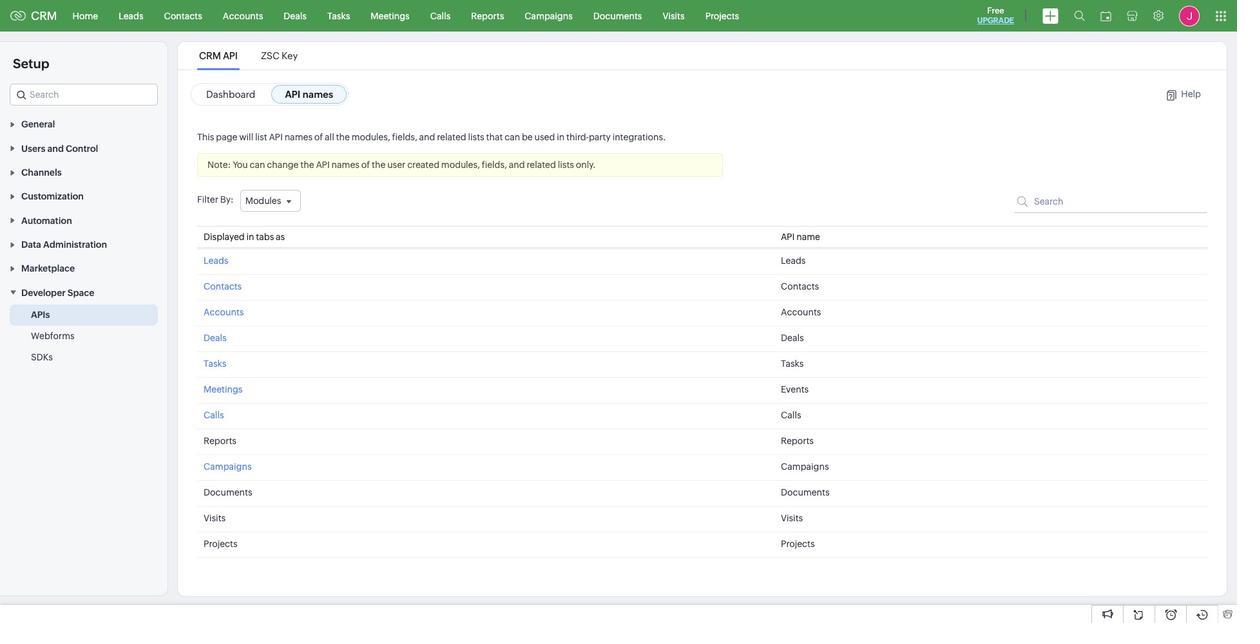 Task type: describe. For each thing, give the bounding box(es) containing it.
create menu element
[[1035, 0, 1067, 31]]

crm link
[[10, 9, 57, 23]]

the for names
[[372, 160, 386, 170]]

and inside dropdown button
[[47, 144, 64, 154]]

customization button
[[0, 184, 168, 208]]

1 horizontal spatial documents
[[594, 11, 642, 21]]

2 horizontal spatial projects
[[781, 540, 815, 550]]

only.
[[576, 160, 596, 170]]

as
[[276, 232, 285, 242]]

0 vertical spatial accounts link
[[213, 0, 274, 31]]

1 horizontal spatial can
[[505, 132, 520, 142]]

data
[[21, 240, 41, 250]]

api right 'list'
[[269, 132, 283, 142]]

0 vertical spatial in
[[557, 132, 565, 142]]

api names link
[[272, 85, 347, 104]]

1 horizontal spatial meetings
[[371, 11, 410, 21]]

search element
[[1067, 0, 1093, 32]]

list
[[255, 132, 267, 142]]

party
[[589, 132, 611, 142]]

0 vertical spatial lists
[[468, 132, 485, 142]]

general button
[[0, 112, 168, 136]]

1 horizontal spatial tasks
[[327, 11, 350, 21]]

space
[[68, 288, 94, 298]]

home link
[[62, 0, 108, 31]]

documents link
[[583, 0, 653, 31]]

0 horizontal spatial deals link
[[204, 333, 227, 344]]

be
[[522, 132, 533, 142]]

channels
[[21, 168, 62, 178]]

user
[[388, 160, 406, 170]]

0 vertical spatial contacts link
[[154, 0, 213, 31]]

reports link
[[461, 0, 515, 31]]

this page will list api names of all the modules, fields, and related lists that can be used in third-party integrations.
[[197, 132, 666, 142]]

apis link
[[31, 309, 50, 321]]

displayed
[[204, 232, 245, 242]]

developer space button
[[0, 281, 168, 305]]

name
[[797, 232, 821, 242]]

api down all
[[316, 160, 330, 170]]

0 horizontal spatial in
[[247, 232, 254, 242]]

1 vertical spatial of
[[361, 160, 370, 170]]

2 horizontal spatial calls
[[781, 411, 802, 421]]

crm for crm
[[31, 9, 57, 23]]

0 vertical spatial fields,
[[392, 132, 418, 142]]

api names
[[285, 89, 333, 100]]

0 horizontal spatial meetings link
[[204, 385, 243, 395]]

note: you can change the api names of the user created modules, fields, and related lists only.
[[208, 160, 596, 170]]

crm api link
[[197, 50, 240, 61]]

key
[[282, 50, 298, 61]]

filter by:
[[197, 195, 234, 205]]

dashboard
[[206, 89, 255, 100]]

developer space
[[21, 288, 94, 298]]

1 horizontal spatial calls
[[430, 11, 451, 21]]

2 horizontal spatial deals
[[781, 333, 804, 344]]

that
[[486, 132, 503, 142]]

events
[[781, 385, 809, 395]]

1 horizontal spatial fields,
[[482, 160, 507, 170]]

1 vertical spatial contacts link
[[204, 282, 242, 292]]

third-
[[567, 132, 589, 142]]

will
[[239, 132, 253, 142]]

0 horizontal spatial visits
[[204, 514, 226, 524]]

1 vertical spatial calls link
[[204, 411, 224, 421]]

zsc key link
[[259, 50, 300, 61]]

1 horizontal spatial calls link
[[420, 0, 461, 31]]

Modules field
[[240, 190, 301, 212]]

0 vertical spatial related
[[437, 132, 466, 142]]

0 vertical spatial names
[[303, 89, 333, 100]]

reports inside reports link
[[471, 11, 504, 21]]

automation
[[21, 216, 72, 226]]

Search text field
[[1015, 190, 1208, 213]]

webforms link
[[31, 330, 75, 343]]

api up dashboard
[[223, 50, 238, 61]]

general
[[21, 119, 55, 130]]

free
[[988, 6, 1005, 15]]

1 vertical spatial leads link
[[204, 256, 228, 266]]

note:
[[208, 160, 231, 170]]

home
[[73, 11, 98, 21]]

2 vertical spatial names
[[332, 160, 360, 170]]

setup
[[13, 56, 49, 71]]

customization
[[21, 192, 84, 202]]

api left the name
[[781, 232, 795, 242]]

this
[[197, 132, 214, 142]]

developer
[[21, 288, 66, 298]]

0 horizontal spatial projects
[[204, 540, 238, 550]]

1 vertical spatial modules,
[[441, 160, 480, 170]]

webforms
[[31, 331, 75, 341]]

1 vertical spatial tasks link
[[204, 359, 227, 369]]

projects link
[[695, 0, 750, 31]]

0 vertical spatial of
[[314, 132, 323, 142]]

zsc
[[261, 50, 280, 61]]

Search text field
[[10, 84, 157, 105]]

administration
[[43, 240, 107, 250]]

1 horizontal spatial campaigns
[[525, 11, 573, 21]]

2 horizontal spatial campaigns
[[781, 462, 829, 472]]

crm api
[[199, 50, 238, 61]]

developer space region
[[0, 305, 168, 369]]

used
[[535, 132, 555, 142]]



Task type: locate. For each thing, give the bounding box(es) containing it.
1 vertical spatial related
[[527, 160, 556, 170]]

created
[[407, 160, 440, 170]]

lists left only.
[[558, 160, 574, 170]]

1 vertical spatial accounts link
[[204, 307, 244, 318]]

2 horizontal spatial tasks
[[781, 359, 804, 369]]

crm left home link
[[31, 9, 57, 23]]

1 horizontal spatial leads link
[[204, 256, 228, 266]]

and right users
[[47, 144, 64, 154]]

1 horizontal spatial related
[[527, 160, 556, 170]]

0 horizontal spatial deals
[[204, 333, 227, 344]]

free upgrade
[[978, 6, 1015, 25]]

deals
[[284, 11, 307, 21], [204, 333, 227, 344], [781, 333, 804, 344]]

0 vertical spatial crm
[[31, 9, 57, 23]]

control
[[66, 144, 98, 154]]

accounts link
[[213, 0, 274, 31], [204, 307, 244, 318]]

leads right home link
[[119, 11, 143, 21]]

1 vertical spatial can
[[250, 160, 265, 170]]

2 horizontal spatial the
[[372, 160, 386, 170]]

names down all
[[332, 160, 360, 170]]

calendar image
[[1101, 11, 1112, 21]]

1 vertical spatial deals link
[[204, 333, 227, 344]]

leads down api name
[[781, 256, 806, 266]]

data administration button
[[0, 233, 168, 257]]

api down the key
[[285, 89, 301, 100]]

lists left that
[[468, 132, 485, 142]]

0 horizontal spatial contacts
[[164, 11, 202, 21]]

1 horizontal spatial deals link
[[274, 0, 317, 31]]

data administration
[[21, 240, 107, 250]]

0 vertical spatial meetings
[[371, 11, 410, 21]]

contacts down displayed
[[204, 282, 242, 292]]

0 horizontal spatial campaigns
[[204, 462, 252, 472]]

visits inside visits link
[[663, 11, 685, 21]]

0 horizontal spatial documents
[[204, 488, 252, 498]]

0 vertical spatial campaigns link
[[515, 0, 583, 31]]

the right change
[[301, 160, 314, 170]]

1 vertical spatial crm
[[199, 50, 221, 61]]

1 horizontal spatial lists
[[558, 160, 574, 170]]

crm
[[31, 9, 57, 23], [199, 50, 221, 61]]

0 horizontal spatial related
[[437, 132, 466, 142]]

marketplace button
[[0, 257, 168, 281]]

1 vertical spatial and
[[47, 144, 64, 154]]

1 horizontal spatial reports
[[471, 11, 504, 21]]

documents
[[594, 11, 642, 21], [204, 488, 252, 498], [781, 488, 830, 498]]

1 horizontal spatial the
[[336, 132, 350, 142]]

1 horizontal spatial and
[[419, 132, 435, 142]]

crm for crm api
[[199, 50, 221, 61]]

of
[[314, 132, 323, 142], [361, 160, 370, 170]]

in left tabs
[[247, 232, 254, 242]]

accounts
[[223, 11, 263, 21], [204, 307, 244, 318], [781, 307, 822, 318]]

0 vertical spatial deals link
[[274, 0, 317, 31]]

1 horizontal spatial deals
[[284, 11, 307, 21]]

list
[[188, 42, 310, 70]]

modules
[[245, 196, 281, 206]]

search image
[[1075, 10, 1086, 21]]

crm up dashboard
[[199, 50, 221, 61]]

sdks link
[[31, 351, 53, 364]]

displayed in tabs as
[[204, 232, 285, 242]]

profile image
[[1180, 5, 1200, 26]]

1 horizontal spatial contacts
[[204, 282, 242, 292]]

contacts link up crm api on the top left
[[154, 0, 213, 31]]

0 horizontal spatial reports
[[204, 436, 237, 447]]

0 horizontal spatial tasks
[[204, 359, 227, 369]]

create menu image
[[1043, 8, 1059, 24]]

help
[[1182, 89, 1202, 99]]

leads
[[119, 11, 143, 21], [204, 256, 228, 266], [781, 256, 806, 266]]

0 horizontal spatial leads link
[[108, 0, 154, 31]]

sdks
[[31, 352, 53, 363]]

of left all
[[314, 132, 323, 142]]

None field
[[10, 84, 158, 106]]

projects
[[706, 11, 740, 21], [204, 540, 238, 550], [781, 540, 815, 550]]

1 vertical spatial in
[[247, 232, 254, 242]]

tasks link
[[317, 0, 361, 31], [204, 359, 227, 369]]

crm inside list
[[199, 50, 221, 61]]

and up created
[[419, 132, 435, 142]]

0 horizontal spatial of
[[314, 132, 323, 142]]

0 vertical spatial and
[[419, 132, 435, 142]]

names
[[303, 89, 333, 100], [285, 132, 313, 142], [332, 160, 360, 170]]

integrations.
[[613, 132, 666, 142]]

1 horizontal spatial projects
[[706, 11, 740, 21]]

related
[[437, 132, 466, 142], [527, 160, 556, 170]]

and down be
[[509, 160, 525, 170]]

filter
[[197, 195, 218, 205]]

campaigns
[[525, 11, 573, 21], [204, 462, 252, 472], [781, 462, 829, 472]]

0 horizontal spatial campaigns link
[[204, 462, 252, 472]]

1 vertical spatial fields,
[[482, 160, 507, 170]]

names left all
[[285, 132, 313, 142]]

modules, right created
[[441, 160, 480, 170]]

in right used on the top of page
[[557, 132, 565, 142]]

contacts link down displayed
[[204, 282, 242, 292]]

leads down displayed
[[204, 256, 228, 266]]

can left be
[[505, 132, 520, 142]]

of left user
[[361, 160, 370, 170]]

zsc key
[[261, 50, 298, 61]]

0 horizontal spatial can
[[250, 160, 265, 170]]

1 vertical spatial meetings link
[[204, 385, 243, 395]]

2 horizontal spatial visits
[[781, 514, 803, 524]]

in
[[557, 132, 565, 142], [247, 232, 254, 242]]

can
[[505, 132, 520, 142], [250, 160, 265, 170]]

lists
[[468, 132, 485, 142], [558, 160, 574, 170]]

the right all
[[336, 132, 350, 142]]

1 vertical spatial names
[[285, 132, 313, 142]]

leads link
[[108, 0, 154, 31], [204, 256, 228, 266]]

contacts link
[[154, 0, 213, 31], [204, 282, 242, 292]]

fields, up note: you can change the api names of the user created modules, fields, and related lists only.
[[392, 132, 418, 142]]

1 horizontal spatial modules,
[[441, 160, 480, 170]]

0 horizontal spatial calls
[[204, 411, 224, 421]]

contacts down api name
[[781, 282, 819, 292]]

campaigns link
[[515, 0, 583, 31], [204, 462, 252, 472]]

fields, down that
[[482, 160, 507, 170]]

0 horizontal spatial fields,
[[392, 132, 418, 142]]

2 vertical spatial and
[[509, 160, 525, 170]]

2 horizontal spatial reports
[[781, 436, 814, 447]]

1 horizontal spatial crm
[[199, 50, 221, 61]]

1 horizontal spatial campaigns link
[[515, 0, 583, 31]]

users and control button
[[0, 136, 168, 160]]

calls
[[430, 11, 451, 21], [204, 411, 224, 421], [781, 411, 802, 421]]

list containing crm api
[[188, 42, 310, 70]]

automation button
[[0, 208, 168, 233]]

the left user
[[372, 160, 386, 170]]

and
[[419, 132, 435, 142], [47, 144, 64, 154], [509, 160, 525, 170]]

tabs
[[256, 232, 274, 242]]

2 horizontal spatial leads
[[781, 256, 806, 266]]

dashboard link
[[193, 85, 269, 104]]

0 vertical spatial meetings link
[[361, 0, 420, 31]]

change
[[267, 160, 299, 170]]

leads link down displayed
[[204, 256, 228, 266]]

can right you at the top
[[250, 160, 265, 170]]

0 horizontal spatial meetings
[[204, 385, 243, 395]]

the for of
[[336, 132, 350, 142]]

tasks
[[327, 11, 350, 21], [204, 359, 227, 369], [781, 359, 804, 369]]

1 horizontal spatial leads
[[204, 256, 228, 266]]

deals link
[[274, 0, 317, 31], [204, 333, 227, 344]]

visits
[[663, 11, 685, 21], [204, 514, 226, 524], [781, 514, 803, 524]]

2 horizontal spatial and
[[509, 160, 525, 170]]

1 horizontal spatial visits
[[663, 11, 685, 21]]

0 horizontal spatial modules,
[[352, 132, 390, 142]]

0 vertical spatial calls link
[[420, 0, 461, 31]]

2 horizontal spatial documents
[[781, 488, 830, 498]]

visits link
[[653, 0, 695, 31]]

channels button
[[0, 160, 168, 184]]

0 vertical spatial tasks link
[[317, 0, 361, 31]]

contacts up crm api on the top left
[[164, 11, 202, 21]]

0 horizontal spatial the
[[301, 160, 314, 170]]

marketplace
[[21, 264, 75, 274]]

contacts
[[164, 11, 202, 21], [204, 282, 242, 292], [781, 282, 819, 292]]

0 horizontal spatial crm
[[31, 9, 57, 23]]

0 horizontal spatial tasks link
[[204, 359, 227, 369]]

0 horizontal spatial and
[[47, 144, 64, 154]]

api name
[[781, 232, 821, 242]]

all
[[325, 132, 334, 142]]

1 horizontal spatial in
[[557, 132, 565, 142]]

related up created
[[437, 132, 466, 142]]

page
[[216, 132, 237, 142]]

0 vertical spatial can
[[505, 132, 520, 142]]

0 horizontal spatial leads
[[119, 11, 143, 21]]

1 vertical spatial meetings
[[204, 385, 243, 395]]

users
[[21, 144, 45, 154]]

names up all
[[303, 89, 333, 100]]

0 vertical spatial leads link
[[108, 0, 154, 31]]

api
[[223, 50, 238, 61], [285, 89, 301, 100], [269, 132, 283, 142], [316, 160, 330, 170], [781, 232, 795, 242]]

meetings link
[[361, 0, 420, 31], [204, 385, 243, 395]]

2 horizontal spatial contacts
[[781, 282, 819, 292]]

apis
[[31, 310, 50, 320]]

profile element
[[1172, 0, 1208, 31]]

modules, up user
[[352, 132, 390, 142]]

0 horizontal spatial lists
[[468, 132, 485, 142]]

calls link
[[420, 0, 461, 31], [204, 411, 224, 421]]

1 horizontal spatial of
[[361, 160, 370, 170]]

related down used on the top of page
[[527, 160, 556, 170]]

upgrade
[[978, 16, 1015, 25]]

users and control
[[21, 144, 98, 154]]

leads link right home
[[108, 0, 154, 31]]

the
[[336, 132, 350, 142], [301, 160, 314, 170], [372, 160, 386, 170]]

1 horizontal spatial meetings link
[[361, 0, 420, 31]]

you
[[233, 160, 248, 170]]

by:
[[220, 195, 234, 205]]

1 horizontal spatial tasks link
[[317, 0, 361, 31]]



Task type: vqa. For each thing, say whether or not it's contained in the screenshot.


